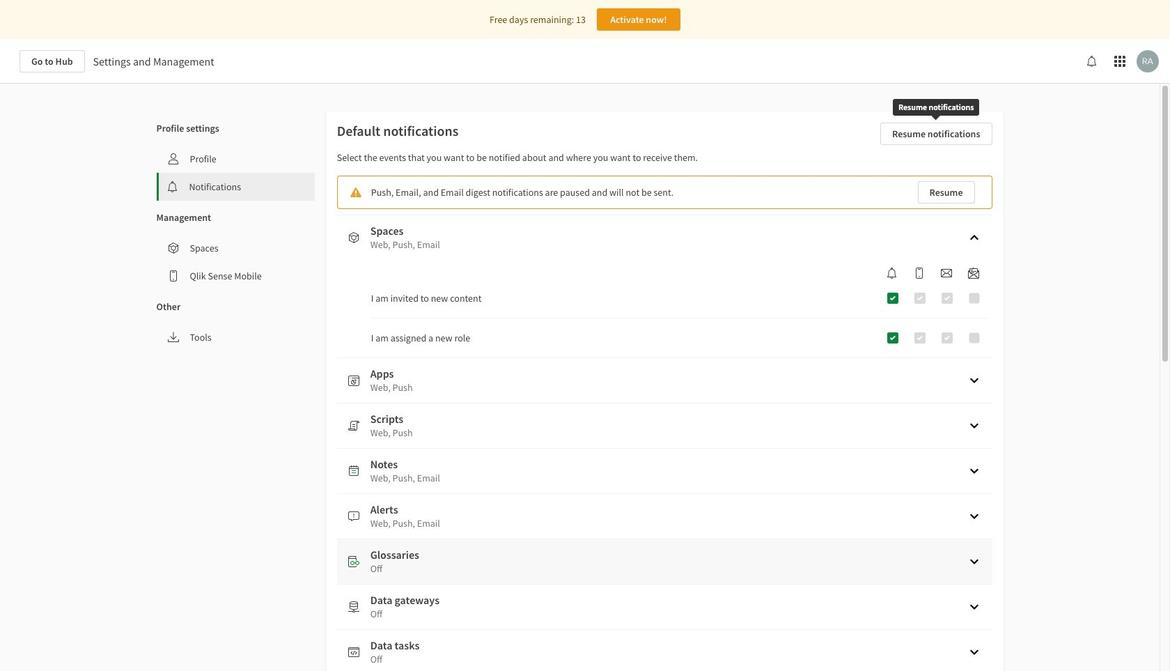 Task type: locate. For each thing, give the bounding box(es) containing it.
push notifications in qlik sense mobile image
[[914, 268, 925, 279]]

tooltip
[[893, 89, 980, 125]]

alert
[[337, 176, 993, 209]]



Task type: describe. For each thing, give the bounding box(es) containing it.
ruby anderson image
[[1137, 50, 1160, 72]]

notifications sent to your email image
[[941, 268, 952, 279]]

push notifications in qlik sense mobile element
[[908, 268, 931, 279]]

notifications sent to your email element
[[936, 268, 958, 279]]

notifications bundled in a daily email digest image
[[968, 268, 979, 279]]

notifications bundled in a daily email digest element
[[963, 268, 985, 279]]

notifications when using qlik sense in a browser image
[[887, 268, 898, 279]]

notifications when using qlik sense in a browser element
[[881, 268, 903, 279]]



Task type: vqa. For each thing, say whether or not it's contained in the screenshot.
"Notifications When Using Qlik Sense In A Browser" 'image'
yes



